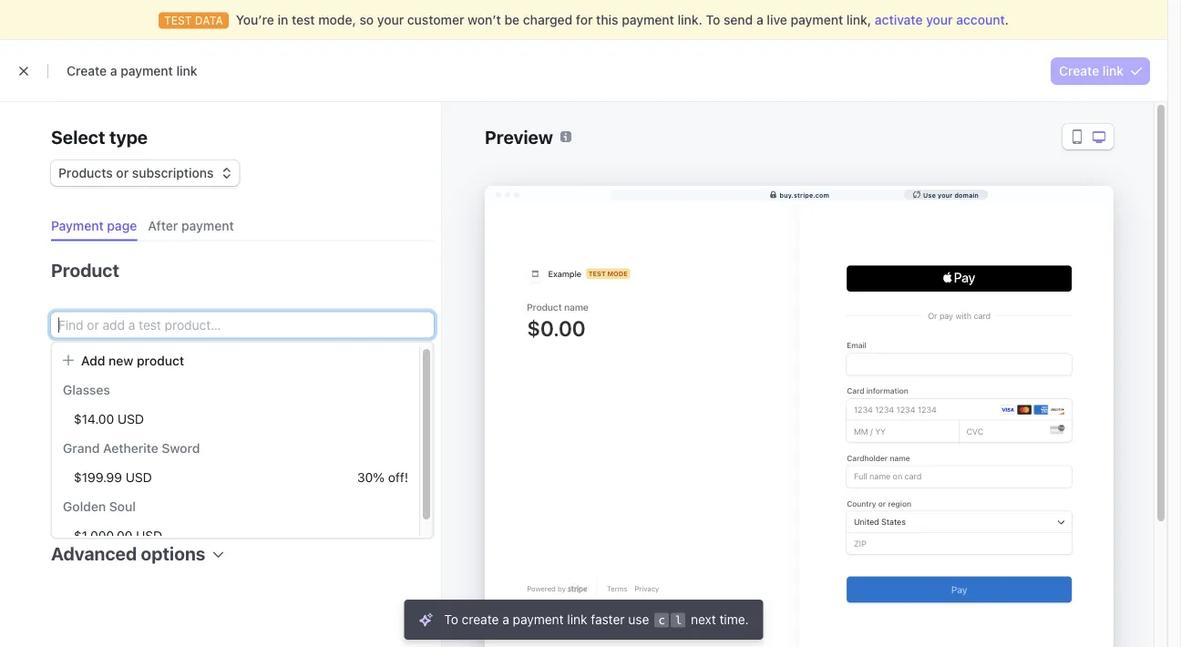 Task type: locate. For each thing, give the bounding box(es) containing it.
0 vertical spatial to
[[706, 12, 720, 27]]

usd down fields
[[136, 528, 162, 543]]

page
[[107, 218, 137, 233]]

1 horizontal spatial create
[[1059, 63, 1099, 78]]

1 vertical spatial collect
[[71, 441, 114, 456]]

usd for $1,000.00 usd
[[136, 528, 162, 543]]

off!
[[388, 470, 408, 485]]

to right link.
[[706, 12, 720, 27]]

payment right after
[[181, 218, 234, 233]]

usd inside '$14.00 usd' button
[[118, 412, 144, 427]]

options
[[51, 369, 119, 390]]

1 collect from the top
[[71, 412, 114, 427]]

add down require at left bottom
[[71, 499, 95, 515]]

usd up aetherite
[[118, 412, 144, 427]]

payment
[[622, 12, 674, 27], [791, 12, 843, 27], [121, 63, 173, 78], [181, 218, 234, 233], [513, 612, 564, 627]]

a
[[756, 12, 764, 27], [110, 63, 117, 78], [252, 470, 259, 485], [502, 612, 509, 627]]

grand aetherite sword button
[[52, 434, 419, 463]]

use your domain
[[923, 191, 979, 198]]

mode,
[[318, 12, 356, 27]]

glasses
[[63, 382, 110, 397]]

usd inside $1,000.00 usd button
[[136, 528, 162, 543]]

customer
[[407, 12, 464, 27]]

0 vertical spatial add
[[81, 353, 105, 368]]

l
[[675, 613, 682, 627]]

30% off!
[[357, 470, 408, 485]]

usd for $199.99 usd
[[126, 470, 152, 485]]

payment page
[[51, 218, 137, 233]]

grand
[[63, 441, 100, 456]]

advanced options button
[[44, 531, 224, 566]]

create inside button
[[1059, 63, 1099, 78]]

aetherite
[[103, 441, 158, 456]]

subscriptions
[[132, 165, 214, 180]]

2 collect from the top
[[71, 441, 114, 456]]

usd
[[118, 412, 144, 427], [126, 470, 152, 485], [136, 528, 162, 543]]

add inside button
[[81, 353, 105, 368]]

phone
[[262, 470, 300, 485]]

golden soul button
[[52, 492, 419, 521]]

your right activate
[[926, 12, 953, 27]]

add new product button
[[52, 345, 419, 376]]

activate
[[875, 12, 923, 27]]

time.
[[720, 612, 749, 627]]

link,
[[847, 12, 872, 27]]

collect down glasses
[[71, 412, 114, 427]]

select
[[51, 126, 105, 147]]

select type
[[51, 126, 148, 147]]

in
[[278, 12, 288, 27]]

$199.99
[[74, 470, 122, 485]]

link.
[[678, 12, 703, 27]]

0 horizontal spatial to
[[444, 612, 458, 627]]

add up options
[[81, 353, 105, 368]]

collect up require at left bottom
[[71, 441, 114, 456]]

after
[[148, 218, 178, 233]]

0 vertical spatial collect
[[71, 412, 114, 427]]

collect for collect tax automatically
[[71, 412, 114, 427]]

1 vertical spatial add
[[71, 499, 95, 515]]

0 vertical spatial usd
[[118, 412, 144, 427]]

$14.00
[[74, 412, 114, 427]]

1 vertical spatial to
[[444, 612, 458, 627]]

create
[[67, 63, 107, 78], [1059, 63, 1099, 78]]

sword
[[162, 441, 200, 456]]

2 create from the left
[[1059, 63, 1099, 78]]

payment right live
[[791, 12, 843, 27]]

2 vertical spatial usd
[[136, 528, 162, 543]]

add inside the payment page tab panel
[[71, 499, 95, 515]]

usd down 'grand aetherite sword' on the bottom
[[126, 470, 152, 485]]

a left phone
[[252, 470, 259, 485]]

to
[[706, 12, 720, 27], [444, 612, 458, 627]]

to left create
[[444, 612, 458, 627]]

after payment button
[[141, 211, 245, 241]]

Find or add a test product… text field
[[51, 312, 434, 338]]

send
[[724, 12, 753, 27]]

type
[[109, 126, 148, 147]]

so
[[360, 12, 374, 27]]

require customers to provide a phone number
[[71, 470, 350, 485]]

your right the use
[[938, 191, 953, 198]]

your
[[377, 12, 404, 27], [926, 12, 953, 27], [938, 191, 953, 198]]

create a payment link
[[67, 63, 197, 78]]

.
[[1005, 12, 1009, 27]]

custom
[[99, 499, 143, 515]]

payment
[[51, 218, 104, 233]]

0 horizontal spatial create
[[67, 63, 107, 78]]

payment page button
[[44, 211, 148, 241]]

buy.stripe.com
[[780, 191, 829, 198]]

1 vertical spatial usd
[[126, 470, 152, 485]]

create
[[462, 612, 499, 627]]

1 create from the left
[[67, 63, 107, 78]]

link
[[176, 63, 197, 78], [1103, 63, 1124, 78], [567, 612, 587, 627]]

1 horizontal spatial link
[[567, 612, 587, 627]]

2 horizontal spatial link
[[1103, 63, 1124, 78]]



Task type: vqa. For each thing, say whether or not it's contained in the screenshot.
mode,
yes



Task type: describe. For each thing, give the bounding box(es) containing it.
next
[[691, 612, 716, 627]]

$1,000.00
[[74, 528, 133, 543]]

tax
[[117, 412, 136, 427]]

30%
[[357, 470, 385, 485]]

products or subscriptions button
[[51, 157, 239, 186]]

a left live
[[756, 12, 764, 27]]

payment page tab panel
[[36, 241, 434, 592]]

create link button
[[1052, 57, 1149, 84]]

create link
[[1059, 63, 1124, 78]]

this
[[596, 12, 618, 27]]

soul
[[109, 499, 136, 514]]

$14.00 usd button
[[52, 405, 419, 434]]

advanced options
[[51, 543, 205, 564]]

$1,000.00 usd button
[[52, 521, 419, 551]]

payment right create
[[513, 612, 564, 627]]

your right so
[[377, 12, 404, 27]]

your inside button
[[938, 191, 953, 198]]

customers'
[[117, 441, 184, 456]]

collect customers' addresses
[[71, 441, 250, 456]]

require
[[71, 470, 117, 485]]

domain
[[955, 191, 979, 198]]

use your domain button
[[904, 190, 988, 200]]

glasses button
[[52, 376, 419, 405]]

grand aetherite sword
[[63, 441, 200, 456]]

1 horizontal spatial to
[[706, 12, 720, 27]]

use
[[628, 612, 649, 627]]

collect tax automatically
[[71, 412, 220, 427]]

preview
[[485, 126, 553, 147]]

or
[[116, 165, 129, 180]]

faster
[[591, 612, 625, 627]]

c
[[658, 613, 665, 627]]

a right create
[[502, 612, 509, 627]]

payment up type
[[121, 63, 173, 78]]

test
[[292, 12, 315, 27]]

a up 'select type'
[[110, 63, 117, 78]]

account
[[956, 12, 1005, 27]]

payment right this
[[622, 12, 674, 27]]

be
[[505, 12, 520, 27]]

products
[[58, 165, 113, 180]]

golden
[[63, 499, 106, 514]]

for
[[576, 12, 593, 27]]

activate your account link
[[875, 12, 1005, 27]]

provide
[[203, 470, 248, 485]]

new
[[109, 353, 133, 368]]

payment link settings tab list
[[44, 211, 434, 241]]

product
[[51, 259, 119, 281]]

to create a payment link faster use c
[[444, 612, 665, 627]]

product
[[137, 353, 184, 368]]

add for add custom fields
[[71, 499, 95, 515]]

add custom fields
[[71, 499, 180, 515]]

fields
[[147, 499, 180, 515]]

charged
[[523, 12, 573, 27]]

l next time.
[[675, 612, 749, 627]]

0 horizontal spatial link
[[176, 63, 197, 78]]

$1,000.00 usd
[[74, 528, 162, 543]]

golden soul
[[63, 499, 136, 514]]

automatically
[[139, 412, 220, 427]]

link inside button
[[1103, 63, 1124, 78]]

products or subscriptions
[[58, 165, 214, 180]]

live
[[767, 12, 787, 27]]

you're
[[236, 12, 274, 27]]

customers
[[121, 470, 184, 485]]

won't
[[468, 12, 501, 27]]

collect for collect customers' addresses
[[71, 441, 114, 456]]

you're in test mode, so your customer won't be charged for this payment link. to send a live payment link, activate your account .
[[236, 12, 1009, 27]]

number
[[303, 470, 350, 485]]

a inside the payment page tab panel
[[252, 470, 259, 485]]

to
[[188, 470, 200, 485]]

advanced
[[51, 543, 137, 564]]

usd for $14.00 usd
[[118, 412, 144, 427]]

$14.00 usd
[[74, 412, 144, 427]]

create for create link
[[1059, 63, 1099, 78]]

add new product
[[81, 353, 184, 368]]

addresses
[[188, 441, 250, 456]]

options
[[141, 543, 205, 564]]

after payment
[[148, 218, 234, 233]]

payment inside button
[[181, 218, 234, 233]]

create for create a payment link
[[67, 63, 107, 78]]

$199.99 usd
[[74, 470, 152, 485]]

add for add new product
[[81, 353, 105, 368]]

use
[[923, 191, 936, 198]]



